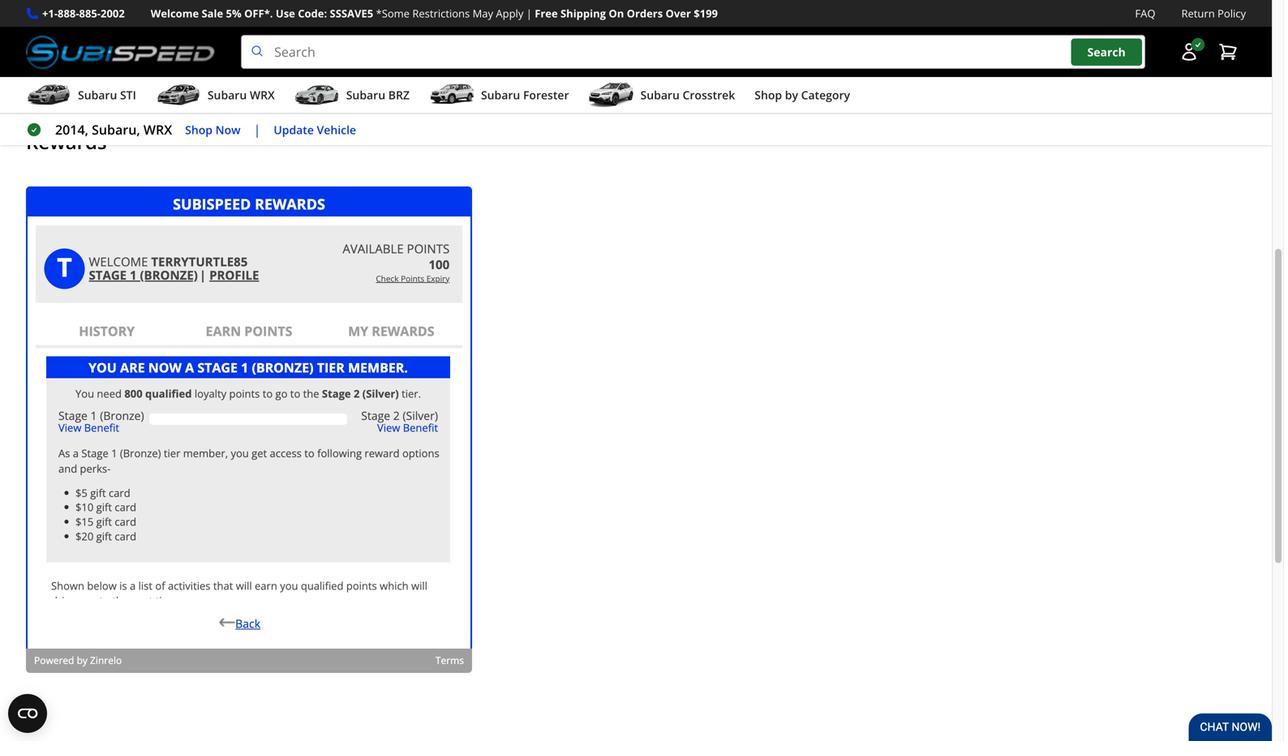 Task type: locate. For each thing, give the bounding box(es) containing it.
subaru forester button
[[429, 80, 569, 113]]

2 subaru from the left
[[208, 87, 247, 103]]

on
[[609, 6, 624, 21]]

shop for shop by category
[[755, 87, 782, 103]]

subaru inside 'dropdown button'
[[641, 87, 680, 103]]

1 horizontal spatial wrx
[[250, 87, 275, 103]]

shop inside dropdown button
[[755, 87, 782, 103]]

sssave5
[[330, 6, 373, 21]]

return policy
[[1182, 6, 1247, 21]]

restrictions
[[413, 6, 470, 21]]

update
[[274, 122, 314, 137]]

search
[[1088, 44, 1126, 60]]

*some
[[376, 6, 410, 21]]

| right the now
[[254, 121, 261, 138]]

welcome
[[151, 6, 199, 21]]

subaru inside dropdown button
[[481, 87, 520, 103]]

subaru
[[78, 87, 117, 103], [208, 87, 247, 103], [346, 87, 386, 103], [481, 87, 520, 103], [641, 87, 680, 103]]

0 vertical spatial wrx
[[250, 87, 275, 103]]

search input field
[[241, 35, 1146, 69]]

| left free
[[526, 6, 532, 21]]

0 horizontal spatial shop
[[185, 122, 213, 137]]

1 subaru from the left
[[78, 87, 117, 103]]

subaru up the now
[[208, 87, 247, 103]]

2014,
[[55, 121, 88, 138]]

wrx up update at the top left
[[250, 87, 275, 103]]

update vehicle button
[[274, 121, 356, 139]]

forester
[[523, 87, 569, 103]]

5 subaru from the left
[[641, 87, 680, 103]]

over
[[666, 6, 691, 21]]

faq link
[[1136, 5, 1156, 22]]

subaru left brz
[[346, 87, 386, 103]]

1 vertical spatial wrx
[[144, 121, 172, 138]]

return policy link
[[1182, 5, 1247, 22]]

shop
[[755, 87, 782, 103], [185, 122, 213, 137]]

crosstrek
[[683, 87, 735, 103]]

shop left "by"
[[755, 87, 782, 103]]

wrx
[[250, 87, 275, 103], [144, 121, 172, 138]]

wrx down a subaru wrx thumbnail image
[[144, 121, 172, 138]]

3 subaru from the left
[[346, 87, 386, 103]]

5%
[[226, 6, 242, 21]]

888-
[[58, 6, 79, 21]]

|
[[526, 6, 532, 21], [254, 121, 261, 138]]

1 vertical spatial |
[[254, 121, 261, 138]]

1 horizontal spatial |
[[526, 6, 532, 21]]

1 horizontal spatial shop
[[755, 87, 782, 103]]

a subaru crosstrek thumbnail image image
[[589, 83, 634, 107]]

open widget image
[[8, 695, 47, 734]]

shop left the now
[[185, 122, 213, 137]]

rewards
[[26, 129, 107, 155]]

subaru left sti on the left top of the page
[[78, 87, 117, 103]]

0 horizontal spatial wrx
[[144, 121, 172, 138]]

you
[[26, 10, 49, 28]]

dialog
[[26, 187, 472, 674]]

0 vertical spatial |
[[526, 6, 532, 21]]

subaru left forester at the top of the page
[[481, 87, 520, 103]]

welcome sale 5% off*. use code: sssave5 *some restrictions may apply | free shipping on orders over $199
[[151, 6, 718, 21]]

a subaru forester thumbnail image image
[[429, 83, 475, 107]]

shop by category
[[755, 87, 851, 103]]

0 vertical spatial shop
[[755, 87, 782, 103]]

haven't
[[52, 10, 97, 28]]

a subaru brz thumbnail image image
[[294, 83, 340, 107]]

subaru for subaru forester
[[481, 87, 520, 103]]

subaru sti button
[[26, 80, 136, 113]]

subaru right a subaru crosstrek thumbnail image
[[641, 87, 680, 103]]

orders
[[627, 6, 663, 21]]

subaru crosstrek
[[641, 87, 735, 103]]

code:
[[298, 6, 327, 21]]

subaru brz button
[[294, 80, 410, 113]]

wrx inside dropdown button
[[250, 87, 275, 103]]

4 subaru from the left
[[481, 87, 520, 103]]

885-
[[79, 6, 101, 21]]

off*.
[[244, 6, 273, 21]]

subaru sti
[[78, 87, 136, 103]]

+1-888-885-2002
[[42, 6, 125, 21]]

+1-888-885-2002 link
[[42, 5, 125, 22]]

addresses
[[164, 10, 225, 28]]

1 vertical spatial shop
[[185, 122, 213, 137]]

yet.
[[229, 10, 250, 28]]



Task type: describe. For each thing, give the bounding box(es) containing it.
shop now link
[[185, 121, 241, 139]]

you haven't saved any addresses yet.
[[26, 10, 250, 28]]

subaru for subaru brz
[[346, 87, 386, 103]]

a subaru sti thumbnail image image
[[26, 83, 71, 107]]

category
[[801, 87, 851, 103]]

vehicle
[[317, 122, 356, 137]]

by
[[785, 87, 799, 103]]

search button
[[1072, 38, 1143, 66]]

may
[[473, 6, 493, 21]]

2002
[[101, 6, 125, 21]]

subaru for subaru crosstrek
[[641, 87, 680, 103]]

0 horizontal spatial |
[[254, 121, 261, 138]]

$199
[[694, 6, 718, 21]]

shop by category button
[[755, 80, 851, 113]]

sale
[[202, 6, 223, 21]]

now
[[216, 122, 241, 137]]

shop now
[[185, 122, 241, 137]]

return
[[1182, 6, 1215, 21]]

use
[[276, 6, 295, 21]]

shipping
[[561, 6, 606, 21]]

subaru for subaru sti
[[78, 87, 117, 103]]

add address link
[[26, 46, 187, 78]]

a subaru wrx thumbnail image image
[[156, 83, 201, 107]]

subaru wrx
[[208, 87, 275, 103]]

subaru brz
[[346, 87, 410, 103]]

add
[[72, 54, 94, 69]]

faq
[[1136, 6, 1156, 21]]

any
[[139, 10, 160, 28]]

subaru crosstrek button
[[589, 80, 735, 113]]

apply
[[496, 6, 524, 21]]

policy
[[1218, 6, 1247, 21]]

brz
[[389, 87, 410, 103]]

update vehicle
[[274, 122, 356, 137]]

subaru wrx button
[[156, 80, 275, 113]]

add address
[[72, 54, 141, 69]]

+1-
[[42, 6, 58, 21]]

subaru for subaru wrx
[[208, 87, 247, 103]]

2014, subaru, wrx
[[55, 121, 172, 138]]

button image
[[1180, 42, 1200, 62]]

subaru forester
[[481, 87, 569, 103]]

address
[[97, 54, 141, 69]]

saved
[[100, 10, 135, 28]]

shop for shop now
[[185, 122, 213, 137]]

sti
[[120, 87, 136, 103]]

subispeed logo image
[[26, 35, 215, 69]]

subaru,
[[92, 121, 140, 138]]

free
[[535, 6, 558, 21]]



Task type: vqa. For each thing, say whether or not it's contained in the screenshot.
$26.50
no



